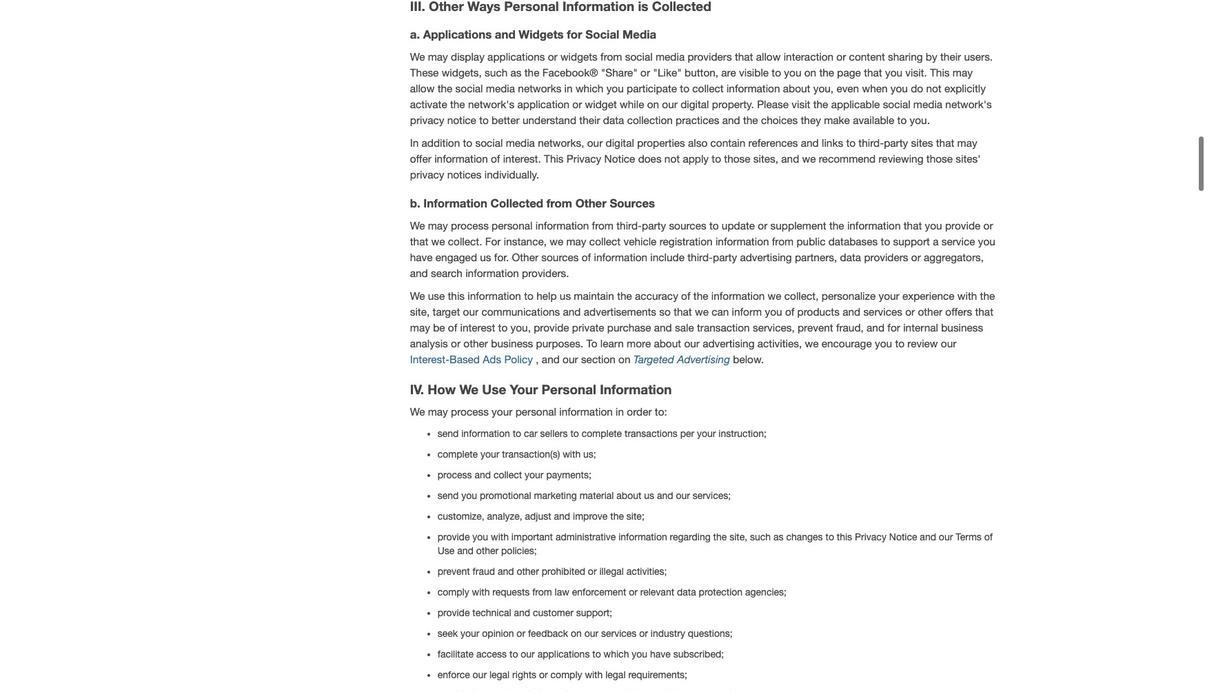 Task type: locate. For each thing, give the bounding box(es) containing it.
0 vertical spatial for
[[567, 28, 582, 42]]

engaged
[[436, 251, 477, 263]]

databases
[[829, 235, 878, 247]]

reviewing
[[879, 153, 924, 165]]

2 vertical spatial party
[[713, 251, 737, 263]]

third- inside in addition to social media networks, our digital properties also contain references and links   to third-party sites that may offer information of interest. this privacy notice does not apply   to those sites, and we recommend reviewing those sites' privacy notices individually.
[[859, 137, 884, 149]]

to left update
[[709, 219, 719, 231]]

the inside we may process personal information from third-party sources to update or supplement the   information that you provide or that we collect. for instance, we may collect vehicle registration   information from public databases to support a service you have engaged us for. other sources of   information include third-party advertising partners, data providers or aggregators, and search   information providers.
[[829, 219, 844, 231]]

collect.
[[448, 235, 482, 247]]

in addition to social media networks, our digital properties also contain references and links   to third-party sites that may offer information of interest. this privacy notice does not apply   to those sites, and we recommend reviewing those sites' privacy notices individually.
[[410, 137, 981, 181]]

0 vertical spatial data
[[603, 114, 624, 126]]

not right do
[[926, 82, 942, 94]]

1 vertical spatial data
[[840, 251, 861, 263]]

0 vertical spatial as
[[511, 66, 522, 78]]

1 legal from the left
[[489, 670, 510, 681]]

activities,
[[758, 337, 802, 350]]

the up notice
[[450, 98, 465, 110]]

provide up purposes.
[[534, 321, 569, 334]]

as inside we may display applications or widgets from social media providers that allow interaction or   content sharing by their users. these widgets, such as the facebook® "share" or "like" button,   are visible to you on the page that you visit. this may allow the social media networks in which   you participate to collect information about you, even when you do not explicitly activate the   network's application or widget while on our digital property. please visit the applicable social   media network's privacy notice to better understand their data collection practices and the choices   they make available to you.
[[511, 66, 522, 78]]

process inside we may process personal information from third-party sources to update or supplement the   information that you provide or that we collect. for instance, we may collect vehicle registration   information from public databases to support a service you have engaged us for. other sources of   information include third-party advertising partners, data providers or aggregators, and search   information providers.
[[451, 219, 489, 231]]

we inside the we use this information to help us maintain the accuracy of the information we collect,   personalize your experience with the site, target our communications and advertisements so   that we can inform you of products and services or other offers that may be of interest to you,   provide private purchase and sale transaction services, prevent fraud, and for internal business analysis or other business purposes. to learn more about our advertising activities, we encourage   you to review our interest-based ads policy , and our section on targeted advertising below.
[[410, 290, 425, 302]]

notices
[[447, 168, 482, 181]]

0 horizontal spatial services
[[601, 628, 637, 639]]

2 network's from the left
[[946, 98, 992, 110]]

providers down support
[[864, 251, 908, 263]]

ads
[[483, 353, 501, 366]]

1 horizontal spatial sources
[[669, 219, 706, 231]]

1 send from the top
[[438, 428, 459, 439]]

not down properties
[[665, 153, 680, 165]]

about inside the we use this information to help us maintain the accuracy of the information we collect,   personalize your experience with the site, target our communications and advertisements so   that we can inform you of products and services or other offers that may be of interest to you,   provide private purchase and sale transaction services, prevent fraud, and for internal business analysis or other business purposes. to learn more about our advertising activities, we encourage   you to review our interest-based ads policy , and our section on targeted advertising below.
[[654, 337, 681, 350]]

0 vertical spatial use
[[482, 382, 506, 397]]

interaction
[[784, 50, 834, 62]]

we may display applications or widgets from social media providers that allow interaction or   content sharing by their users. these widgets, such as the facebook® "share" or "like" button,   are visible to you on the page that you visit. this may allow the social media networks in which   you participate to collect information about you, even when you do not explicitly activate the   network's application or widget while on our digital property. please visit the applicable social   media network's privacy notice to better understand their data collection practices and the choices   they make available to you.
[[410, 50, 993, 126]]

site;
[[627, 511, 645, 522]]

our left terms at the right bottom of the page
[[939, 532, 953, 543]]

0 horizontal spatial about
[[617, 490, 641, 501]]

our down participate
[[662, 98, 678, 110]]

we left recommend
[[802, 153, 816, 165]]

send you promotional marketing material about us and our services;
[[438, 490, 731, 501]]

may up 'sites'' at top right
[[957, 137, 977, 149]]

2 horizontal spatial about
[[783, 82, 810, 94]]

us inside the we use this information to help us maintain the accuracy of the information we collect,   personalize your experience with the site, target our communications and advertisements so   that we can inform you of products and services or other offers that may be of interest to you,   provide private purchase and sale transaction services, prevent fraud, and for internal business analysis or other business purposes. to learn more about our advertising activities, we encourage   you to review our interest-based ads policy , and our section on targeted advertising below.
[[560, 290, 571, 302]]

make
[[824, 114, 850, 126]]

notice
[[604, 153, 635, 165], [889, 532, 917, 543]]

1 horizontal spatial information
[[600, 382, 672, 397]]

provide inside the we use this information to help us maintain the accuracy of the information we collect,   personalize your experience with the site, target our communications and advertisements so   that we can inform you of products and services or other offers that may be of interest to you,   provide private purchase and sale transaction services, prevent fraud, and for internal business analysis or other business purposes. to learn more about our advertising activities, we encourage   you to review our interest-based ads policy , and our section on targeted advertising below.
[[534, 321, 569, 334]]

prevent left fraud
[[438, 566, 470, 577]]

inform
[[732, 306, 762, 318]]

0 horizontal spatial notice
[[604, 153, 635, 165]]

1 vertical spatial you,
[[511, 321, 531, 334]]

1 vertical spatial about
[[654, 337, 681, 350]]

with
[[958, 290, 977, 302], [563, 449, 581, 460], [491, 532, 509, 543], [472, 587, 490, 598], [585, 670, 603, 681]]

we inside we may process personal information from third-party sources to update or supplement the   information that you provide or that we collect. for instance, we may collect vehicle registration   information from public databases to support a service you have engaged us for. other sources of   information include third-party advertising partners, data providers or aggregators, and search   information providers.
[[410, 219, 425, 231]]

even
[[837, 82, 859, 94]]

of up individually.
[[491, 153, 500, 165]]

1 horizontal spatial data
[[677, 587, 696, 598]]

of inside in addition to social media networks, our digital properties also contain references and links   to third-party sites that may offer information of interest. this privacy notice does not apply   to those sites, and we recommend reviewing those sites' privacy notices individually.
[[491, 153, 500, 165]]

0 vertical spatial collect
[[692, 82, 724, 94]]

0 vertical spatial personal
[[492, 219, 533, 231]]

sources up "registration"
[[669, 219, 706, 231]]

from up "share"
[[601, 50, 622, 62]]

advertising inside we may process personal information from third-party sources to update or supplement the   information that you provide or that we collect. for instance, we may collect vehicle registration   information from public databases to support a service you have engaged us for. other sources of   information include third-party advertising partners, data providers or aggregators, and search   information providers.
[[740, 251, 792, 263]]

may inside the we use this information to help us maintain the accuracy of the information we collect,   personalize your experience with the site, target our communications and advertisements so   that we can inform you of products and services or other offers that may be of interest to you,   provide private purchase and sale transaction services, prevent fraud, and for internal business analysis or other business purposes. to learn more about our advertising activities, we encourage   you to review our interest-based ads policy , and our section on targeted advertising below.
[[410, 321, 430, 334]]

0 vertical spatial digital
[[681, 98, 709, 110]]

the
[[525, 66, 539, 78], [819, 66, 834, 78], [438, 82, 453, 94], [450, 98, 465, 110], [813, 98, 828, 110], [743, 114, 758, 126], [829, 219, 844, 231], [617, 290, 632, 302], [693, 290, 708, 302], [980, 290, 995, 302], [610, 511, 624, 522], [713, 532, 727, 543]]

collect inside we may process personal information from third-party sources to update or supplement the   information that you provide or that we collect. for instance, we may collect vehicle registration   information from public databases to support a service you have engaged us for. other sources of   information include third-party advertising partners, data providers or aggregators, and search   information providers.
[[589, 235, 621, 247]]

products
[[797, 306, 840, 318]]

to left better
[[479, 114, 489, 126]]

in
[[410, 137, 419, 149]]

0 vertical spatial site,
[[410, 306, 430, 318]]

0 horizontal spatial providers
[[688, 50, 732, 62]]

business down offers
[[941, 321, 983, 334]]

fraud
[[473, 566, 495, 577]]

privacy inside the provide you with important administrative information regarding the site, such as changes   to this privacy notice and our terms of use and other policies;
[[855, 532, 887, 543]]

may up these
[[428, 50, 448, 62]]

1 vertical spatial site,
[[730, 532, 748, 543]]

have inside we may process personal information from third-party sources to update or supplement the   information that you provide or that we collect. for instance, we may collect vehicle registration   information from public databases to support a service you have engaged us for. other sources of   information include third-party advertising partners, data providers or aggregators, and search   information providers.
[[410, 251, 433, 263]]

social inside in addition to social media networks, our digital properties also contain references and links   to third-party sites that may offer information of interest. this privacy notice does not apply   to those sites, and we recommend reviewing those sites' privacy notices individually.
[[475, 137, 503, 149]]

legal down "access"
[[489, 670, 510, 681]]

of inside the provide you with important administrative information regarding the site, such as changes   to this privacy notice and our terms of use and other policies;
[[984, 532, 993, 543]]

1 vertical spatial use
[[438, 546, 455, 557]]

or
[[548, 50, 558, 62], [837, 50, 846, 62], [641, 66, 650, 78], [572, 98, 582, 110], [758, 219, 768, 231], [984, 219, 993, 231], [911, 251, 921, 263], [905, 306, 915, 318], [451, 337, 461, 350], [588, 566, 597, 577], [629, 587, 638, 598], [517, 628, 525, 639], [639, 628, 648, 639], [539, 670, 548, 681]]

internal
[[903, 321, 938, 334]]

you up requirements;
[[632, 649, 648, 660]]

0 vertical spatial advertising
[[740, 251, 792, 263]]

0 horizontal spatial this
[[448, 290, 465, 302]]

and up private
[[563, 306, 581, 318]]

help
[[537, 290, 557, 302]]

privacy inside we may display applications or widgets from social media providers that allow interaction or   content sharing by their users. these widgets, such as the facebook® "share" or "like" button,   are visible to you on the page that you visit. this may allow the social media networks in which   you participate to collect information about you, even when you do not explicitly activate the   network's application or widget while on our digital property. please visit the applicable social   media network's privacy notice to better understand their data collection practices and the choices   they make available to you.
[[410, 114, 444, 126]]

you down customize,
[[473, 532, 488, 543]]

enforce our legal rights or comply with legal requirements;
[[438, 670, 687, 681]]

we for site,
[[410, 290, 425, 302]]

us left "for."
[[480, 251, 491, 263]]

"share"
[[601, 66, 638, 78]]

send for send you promotional marketing material about us and our services;
[[438, 490, 459, 501]]

0 vertical spatial in
[[564, 82, 573, 94]]

a
[[933, 235, 939, 247]]

1 horizontal spatial this
[[930, 66, 950, 78]]

2 send from the top
[[438, 490, 459, 501]]

provide you with important administrative information regarding the site, such as changes   to this privacy notice and our terms of use and other policies;
[[438, 532, 993, 557]]

complete up "process and collect your payments;" on the bottom left
[[438, 449, 478, 460]]

or right rights
[[539, 670, 548, 681]]

digital inside we may display applications or widgets from social media providers that allow interaction or   content sharing by their users. these widgets, such as the facebook® "share" or "like" button,   are visible to you on the page that you visit. this may allow the social media networks in which   you participate to collect information about you, even when you do not explicitly activate the   network's application or widget while on our digital property. please visit the applicable social   media network's privacy notice to better understand their data collection practices and the choices   they make available to you.
[[681, 98, 709, 110]]

0 vertical spatial sources
[[669, 219, 706, 231]]

0 vertical spatial not
[[926, 82, 942, 94]]

we inside we may display applications or widgets from social media providers that allow interaction or   content sharing by their users. these widgets, such as the facebook® "share" or "like" button,   are visible to you on the page that you visit. this may allow the social media networks in which   you participate to collect information about you, even when you do not explicitly activate the   network's application or widget while on our digital property. please visit the applicable social   media network's privacy notice to better understand their data collection practices and the choices   they make available to you.
[[410, 50, 425, 62]]

0 vertical spatial notice
[[604, 153, 635, 165]]

2 horizontal spatial data
[[840, 251, 861, 263]]

social down better
[[475, 137, 503, 149]]

are
[[721, 66, 736, 78]]

participate
[[627, 82, 677, 94]]

1 privacy from the top
[[410, 114, 444, 126]]

1 horizontal spatial comply
[[551, 670, 582, 681]]

encourage
[[822, 337, 872, 350]]

or up participate
[[641, 66, 650, 78]]

for.
[[494, 251, 509, 263]]

communications
[[482, 306, 560, 318]]

providers.
[[522, 267, 569, 279]]

to right sellers
[[570, 428, 579, 439]]

third- down "registration"
[[688, 251, 713, 263]]

1 horizontal spatial digital
[[681, 98, 709, 110]]

1 vertical spatial digital
[[606, 137, 634, 149]]

0 horizontal spatial legal
[[489, 670, 510, 681]]

that down b.
[[410, 235, 428, 247]]

of inside we may process personal information from third-party sources to update or supplement the   information that you provide or that we collect. for instance, we may collect vehicle registration   information from public databases to support a service you have engaged us for. other sources of   information include third-party advertising partners, data providers or aggregators, and search   information providers.
[[582, 251, 591, 263]]

your left experience on the top
[[879, 290, 900, 302]]

you left do
[[891, 82, 908, 94]]

0 vertical spatial providers
[[688, 50, 732, 62]]

business up the "policy"
[[491, 337, 533, 350]]

information inside the provide you with important administrative information regarding the site, such as changes   to this privacy notice and our terms of use and other policies;
[[619, 532, 667, 543]]

services inside the we use this information to help us maintain the accuracy of the information we collect,   personalize your experience with the site, target our communications and advertisements so   that we can inform you of products and services or other offers that may be of interest to you,   provide private purchase and sale transaction services, prevent fraud, and for internal business analysis or other business purposes. to learn more about our advertising activities, we encourage   you to review our interest-based ads policy , and our section on targeted advertising below.
[[864, 306, 902, 318]]

1 horizontal spatial complete
[[582, 428, 622, 439]]

1 horizontal spatial providers
[[864, 251, 908, 263]]

personalize
[[822, 290, 876, 302]]

1 vertical spatial information
[[600, 382, 672, 397]]

1 vertical spatial for
[[888, 321, 900, 334]]

to:
[[655, 406, 667, 418]]

0 horizontal spatial collect
[[494, 470, 522, 481]]

0 horizontal spatial for
[[567, 28, 582, 42]]

and up fraud
[[457, 546, 474, 557]]

of right terms at the right bottom of the page
[[984, 532, 993, 543]]

our inside we may display applications or widgets from social media providers that allow interaction or   content sharing by their users. these widgets, such as the facebook® "share" or "like" button,   are visible to you on the page that you visit. this may allow the social media networks in which   you participate to collect information about you, even when you do not explicitly activate the   network's application or widget while on our digital property. please visit the applicable social   media network's privacy notice to better understand their data collection practices and the choices   they make available to you.
[[662, 98, 678, 110]]

this inside the provide you with important administrative information regarding the site, such as changes   to this privacy notice and our terms of use and other policies;
[[837, 532, 852, 543]]

provide down customize,
[[438, 532, 470, 543]]

1 horizontal spatial privacy
[[855, 532, 887, 543]]

party up 'reviewing'
[[884, 137, 908, 149]]

process for your
[[451, 406, 489, 418]]

1 vertical spatial in
[[616, 406, 624, 418]]

advertising down update
[[740, 251, 792, 263]]

privacy inside in addition to social media networks, our digital properties also contain references and links   to third-party sites that may offer information of interest. this privacy notice does not apply   to those sites, and we recommend reviewing those sites' privacy notices individually.
[[410, 168, 444, 181]]

privacy down the networks,
[[567, 153, 601, 165]]

or left industry
[[639, 628, 648, 639]]

1 vertical spatial us
[[560, 290, 571, 302]]

1 vertical spatial process
[[451, 406, 489, 418]]

our inside the provide you with important administrative information regarding the site, such as changes   to this privacy notice and our terms of use and other policies;
[[939, 532, 953, 543]]

third- up vehicle
[[617, 219, 642, 231]]

0 horizontal spatial digital
[[606, 137, 634, 149]]

0 vertical spatial process
[[451, 219, 489, 231]]

party inside in addition to social media networks, our digital properties also contain references and links   to third-party sites that may offer information of interest. this privacy notice does not apply   to those sites, and we recommend reviewing those sites' privacy notices individually.
[[884, 137, 908, 149]]

0 horizontal spatial business
[[491, 337, 533, 350]]

this up target
[[448, 290, 465, 302]]

2 horizontal spatial collect
[[692, 82, 724, 94]]

public
[[797, 235, 826, 247]]

0 horizontal spatial such
[[485, 66, 508, 78]]

0 horizontal spatial network's
[[468, 98, 514, 110]]

other inside the provide you with important administrative information regarding the site, such as changes   to this privacy notice and our terms of use and other policies;
[[476, 546, 499, 557]]

0 vertical spatial services
[[864, 306, 902, 318]]

comply up seek
[[438, 587, 469, 598]]

requirements;
[[628, 670, 687, 681]]

0 horizontal spatial complete
[[438, 449, 478, 460]]

information up send information to car sellers to complete transactions per your instruction;
[[559, 406, 613, 418]]

collect up promotional
[[494, 470, 522, 481]]

personal up car
[[515, 406, 556, 418]]

widgets,
[[442, 66, 482, 78]]

you
[[784, 66, 801, 78], [885, 66, 903, 78], [606, 82, 624, 94], [891, 82, 908, 94], [925, 219, 942, 231], [978, 235, 996, 247], [765, 306, 782, 318], [875, 337, 892, 350], [461, 490, 477, 501], [473, 532, 488, 543], [632, 649, 648, 660]]

0 horizontal spatial data
[[603, 114, 624, 126]]

personal inside we may process personal information from third-party sources to update or supplement the   information that you provide or that we collect. for instance, we may collect vehicle registration   information from public databases to support a service you have engaged us for. other sources of   information include third-party advertising partners, data providers or aggregators, and search   information providers.
[[492, 219, 533, 231]]

media up interest.
[[506, 137, 535, 149]]

and inside we may display applications or widgets from social media providers that allow interaction or   content sharing by their users. these widgets, such as the facebook® "share" or "like" button,   are visible to you on the page that you visit. this may allow the social media networks in which   you participate to collect information about you, even when you do not explicitly activate the   network's application or widget while on our digital property. please visit the applicable social   media network's privacy notice to better understand their data collection practices and the choices   they make available to you.
[[722, 114, 740, 126]]

private
[[572, 321, 604, 334]]

transaction(s)
[[502, 449, 560, 460]]

contain
[[711, 137, 746, 149]]

activate
[[410, 98, 447, 110]]

1 horizontal spatial notice
[[889, 532, 917, 543]]

this inside the we use this information to help us maintain the accuracy of the information we collect,   personalize your experience with the site, target our communications and advertisements so   that we can inform you of products and services or other offers that may be of interest to you,   provide private purchase and sale transaction services, prevent fraud, and for internal business analysis or other business purposes. to learn more about our advertising activities, we encourage   you to review our interest-based ads policy , and our section on targeted advertising below.
[[448, 290, 465, 302]]

when
[[862, 82, 888, 94]]

1 horizontal spatial prevent
[[798, 321, 833, 334]]

0 vertical spatial prevent
[[798, 321, 833, 334]]

provide up the 'service'
[[945, 219, 981, 231]]

our up the interest on the left top of page
[[463, 306, 479, 318]]

iv. how we use your personal information
[[410, 382, 672, 397]]

in inside we may display applications or widgets from social media providers that allow interaction or   content sharing by their users. these widgets, such as the facebook® "share" or "like" button,   are visible to you on the page that you visit. this may allow the social media networks in which   you participate to collect information about you, even when you do not explicitly activate the   network's application or widget while on our digital property. please visit the applicable social   media network's privacy notice to better understand their data collection practices and the choices   they make available to you.
[[564, 82, 573, 94]]

targeted
[[633, 353, 674, 366]]

questions;
[[688, 628, 733, 639]]

1 vertical spatial this
[[544, 153, 564, 165]]

prevent fraud and other prohibited or illegal activities;
[[438, 566, 667, 577]]

notice inside the provide you with important administrative information regarding the site, such as changes   to this privacy notice and our terms of use and other policies;
[[889, 532, 917, 543]]

1 vertical spatial privacy
[[855, 532, 887, 543]]

we may process your personal information in order to:
[[410, 406, 667, 418]]

comply
[[438, 587, 469, 598], [551, 670, 582, 681]]

accuracy
[[635, 290, 678, 302]]

site, inside the we use this information to help us maintain the accuracy of the information we collect,   personalize your experience with the site, target our communications and advertisements so   that we can inform you of products and services or other offers that may be of interest to you,   provide private purchase and sale transaction services, prevent fraud, and for internal business analysis or other business purposes. to learn more about our advertising activities, we encourage   you to review our interest-based ads policy , and our section on targeted advertising below.
[[410, 306, 430, 318]]

party
[[884, 137, 908, 149], [642, 219, 666, 231], [713, 251, 737, 263]]

1 vertical spatial such
[[750, 532, 771, 543]]

information inside we may display applications or widgets from social media providers that allow interaction or   content sharing by their users. these widgets, such as the facebook® "share" or "like" button,   are visible to you on the page that you visit. this may allow the social media networks in which   you participate to collect information about you, even when you do not explicitly activate the   network's application or widget while on our digital property. please visit the applicable social   media network's privacy notice to better understand their data collection practices and the choices   they make available to you.
[[727, 82, 780, 94]]

terms
[[956, 532, 982, 543]]

in
[[564, 82, 573, 94], [616, 406, 624, 418]]

may
[[428, 50, 448, 62], [953, 66, 973, 78], [957, 137, 977, 149], [428, 219, 448, 231], [566, 235, 586, 247], [410, 321, 430, 334], [428, 406, 448, 418]]

services down support;
[[601, 628, 637, 639]]

collect left vehicle
[[589, 235, 621, 247]]

you, left even
[[813, 82, 834, 94]]

0 vertical spatial complete
[[582, 428, 622, 439]]

complete
[[582, 428, 622, 439], [438, 449, 478, 460]]

0 horizontal spatial third-
[[617, 219, 642, 231]]

on down learn
[[619, 353, 631, 366]]

important
[[511, 532, 553, 543]]

to left review
[[895, 337, 905, 350]]

2 horizontal spatial party
[[884, 137, 908, 149]]

0 vertical spatial information
[[424, 197, 487, 211]]

privacy
[[410, 114, 444, 126], [410, 168, 444, 181]]

you.
[[910, 114, 930, 126]]

1 vertical spatial services
[[601, 628, 637, 639]]

regarding
[[670, 532, 711, 543]]

0 vertical spatial allow
[[756, 50, 781, 62]]

information down b. information collected from other sources
[[536, 219, 589, 231]]

us up site;
[[644, 490, 654, 501]]

your right per
[[697, 428, 716, 439]]

partners,
[[795, 251, 837, 263]]

instance,
[[504, 235, 547, 247]]

you, down communications
[[511, 321, 531, 334]]

more
[[627, 337, 651, 350]]

providers inside we may process personal information from third-party sources to update or supplement the   information that you provide or that we collect. for instance, we may collect vehicle registration   information from public databases to support a service you have engaged us for. other sources of   information include third-party advertising partners, data providers or aggregators, and search   information providers.
[[864, 251, 908, 263]]

1 vertical spatial complete
[[438, 449, 478, 460]]

1 vertical spatial prevent
[[438, 566, 470, 577]]

instruction;
[[719, 428, 767, 439]]

0 horizontal spatial have
[[410, 251, 433, 263]]

update
[[722, 219, 755, 231]]

allow up visible
[[756, 50, 781, 62]]

not inside in addition to social media networks, our digital properties also contain references and links   to third-party sites that may offer information of interest. this privacy notice does not apply   to those sites, and we recommend reviewing those sites' privacy notices individually.
[[665, 153, 680, 165]]

use down customize,
[[438, 546, 455, 557]]

complete up us;
[[582, 428, 622, 439]]

sites,
[[753, 153, 778, 165]]

1 vertical spatial their
[[579, 114, 600, 126]]

third- down available
[[859, 137, 884, 149]]

1 vertical spatial business
[[491, 337, 533, 350]]

1 horizontal spatial other
[[575, 197, 607, 211]]

0 vertical spatial comply
[[438, 587, 469, 598]]

your up "process and collect your payments;" on the bottom left
[[481, 449, 500, 460]]

the inside the provide you with important administrative information regarding the site, such as changes   to this privacy notice and our terms of use and other policies;
[[713, 532, 727, 543]]

about up visit
[[783, 82, 810, 94]]

you, inside the we use this information to help us maintain the accuracy of the information we collect,   personalize your experience with the site, target our communications and advertisements so   that we can inform you of products and services or other offers that may be of interest to you,   provide private purchase and sale transaction services, prevent fraud, and for internal business analysis or other business purposes. to learn more about our advertising activities, we encourage   you to review our interest-based ads policy , and our section on targeted advertising below.
[[511, 321, 531, 334]]

1 network's from the left
[[468, 98, 514, 110]]

0 horizontal spatial you,
[[511, 321, 531, 334]]

0 vertical spatial this
[[930, 66, 950, 78]]

your right seek
[[461, 628, 479, 639]]

with down analyze,
[[491, 532, 509, 543]]

1 vertical spatial collect
[[589, 235, 621, 247]]

the up "activate"
[[438, 82, 453, 94]]

to
[[772, 66, 781, 78], [680, 82, 690, 94], [479, 114, 489, 126], [897, 114, 907, 126], [463, 137, 472, 149], [846, 137, 856, 149], [712, 153, 721, 165], [709, 219, 719, 231], [881, 235, 890, 247], [524, 290, 534, 302], [498, 321, 508, 334], [895, 337, 905, 350], [513, 428, 521, 439], [570, 428, 579, 439], [826, 532, 834, 543], [509, 649, 518, 660], [592, 649, 601, 660]]

use inside the provide you with important administrative information regarding the site, such as changes   to this privacy notice and our terms of use and other policies;
[[438, 546, 455, 557]]

0 vertical spatial have
[[410, 251, 433, 263]]

other down the interest on the left top of page
[[464, 337, 488, 350]]

other up fraud
[[476, 546, 499, 557]]

experience
[[902, 290, 955, 302]]

information down site;
[[619, 532, 667, 543]]

0 vertical spatial third-
[[859, 137, 884, 149]]

use
[[482, 382, 506, 397], [438, 546, 455, 557]]

information
[[727, 82, 780, 94], [434, 153, 488, 165], [536, 219, 589, 231], [847, 219, 901, 231], [716, 235, 769, 247], [594, 251, 647, 263], [466, 267, 519, 279], [468, 290, 521, 302], [711, 290, 765, 302], [559, 406, 613, 418], [461, 428, 510, 439], [619, 532, 667, 543]]

about up targeted
[[654, 337, 681, 350]]

for
[[485, 235, 501, 247]]

0 horizontal spatial us
[[480, 251, 491, 263]]

that right offers
[[975, 306, 994, 318]]

1 horizontal spatial those
[[927, 153, 953, 165]]

provide
[[945, 219, 981, 231], [534, 321, 569, 334], [438, 532, 470, 543], [438, 608, 470, 619]]

requests
[[493, 587, 530, 598]]

social down when at the top right of page
[[883, 98, 911, 110]]

2 horizontal spatial third-
[[859, 137, 884, 149]]

better
[[492, 114, 520, 126]]

have up requirements;
[[650, 649, 671, 660]]

2 privacy from the top
[[410, 168, 444, 181]]

in down the facebook®
[[564, 82, 573, 94]]

process up customize,
[[438, 470, 472, 481]]

applicable
[[831, 98, 880, 110]]

we inside in addition to social media networks, our digital properties also contain references and links   to third-party sites that may offer information of interest. this privacy notice does not apply   to those sites, and we recommend reviewing those sites' privacy notices individually.
[[802, 153, 816, 165]]

0 vertical spatial you,
[[813, 82, 834, 94]]

1 horizontal spatial about
[[654, 337, 681, 350]]

and left links
[[801, 137, 819, 149]]

party down update
[[713, 251, 737, 263]]

you up services, in the right top of the page
[[765, 306, 782, 318]]

1 horizontal spatial as
[[774, 532, 784, 543]]

the up the advertisements
[[617, 290, 632, 302]]

data
[[603, 114, 624, 126], [840, 251, 861, 263], [677, 587, 696, 598]]

for
[[567, 28, 582, 42], [888, 321, 900, 334]]

0 vertical spatial party
[[884, 137, 908, 149]]

media
[[656, 50, 685, 62], [486, 82, 515, 94], [913, 98, 943, 110], [506, 137, 535, 149]]



Task type: vqa. For each thing, say whether or not it's contained in the screenshot.
2nd those from the right
yes



Task type: describe. For each thing, give the bounding box(es) containing it.
with left us;
[[563, 449, 581, 460]]

site, inside the provide you with important administrative information regarding the site, such as changes   to this privacy notice and our terms of use and other policies;
[[730, 532, 748, 543]]

or up 'based'
[[451, 337, 461, 350]]

to left the help in the left of the page
[[524, 290, 534, 302]]

information inside in addition to social media networks, our digital properties also contain references and links   to third-party sites that may offer information of interest. this privacy notice does not apply   to those sites, and we recommend reviewing those sites' privacy notices individually.
[[434, 153, 488, 165]]

other down experience on the top
[[918, 306, 943, 318]]

sites
[[911, 137, 933, 149]]

practices
[[676, 114, 719, 126]]

or up the facebook®
[[548, 50, 558, 62]]

of down the collect,
[[785, 306, 794, 318]]

to down notice
[[463, 137, 472, 149]]

support;
[[576, 608, 612, 619]]

may up providers.
[[566, 235, 586, 247]]

access
[[476, 649, 507, 660]]

our left services;
[[676, 490, 690, 501]]

you down sharing
[[885, 66, 903, 78]]

that up when at the top right of page
[[864, 66, 882, 78]]

purposes.
[[536, 337, 584, 350]]

our down support;
[[584, 628, 599, 639]]

be
[[433, 321, 445, 334]]

visit.
[[906, 66, 927, 78]]

or left relevant
[[629, 587, 638, 598]]

1 vertical spatial allow
[[410, 82, 435, 94]]

with inside the provide you with important administrative information regarding the site, such as changes   to this privacy notice and our terms of use and other policies;
[[491, 532, 509, 543]]

networks,
[[538, 137, 584, 149]]

section
[[581, 353, 616, 366]]

on down participate
[[647, 98, 659, 110]]

offers
[[946, 306, 972, 318]]

while
[[620, 98, 644, 110]]

you inside the provide you with important administrative information regarding the site, such as changes   to this privacy notice and our terms of use and other policies;
[[473, 532, 488, 543]]

with inside the we use this information to help us maintain the accuracy of the information we collect,   personalize your experience with the site, target our communications and advertisements so   that we can inform you of products and services or other offers that may be of interest to you,   provide private purchase and sale transaction services, prevent fraud, and for internal business analysis or other business purposes. to learn more about our advertising activities, we encourage   you to review our interest-based ads policy , and our section on targeted advertising below.
[[958, 290, 977, 302]]

we down iv.
[[410, 406, 425, 418]]

our up rights
[[521, 649, 535, 660]]

and down references
[[781, 153, 799, 165]]

collect inside we may display applications or widgets from social media providers that allow interaction or   content sharing by their users. these widgets, such as the facebook® "share" or "like" button,   are visible to you on the page that you visit. this may allow the social media networks in which   you participate to collect information about you, even when you do not explicitly activate the   network's application or widget while on our digital property. please visit the applicable social   media network's privacy notice to better understand their data collection practices and the choices   they make available to you.
[[692, 82, 724, 94]]

learn
[[600, 337, 624, 350]]

we up engaged
[[431, 235, 445, 247]]

notice
[[447, 114, 476, 126]]

information up communications
[[468, 290, 521, 302]]

visit
[[792, 98, 810, 110]]

please
[[757, 98, 789, 110]]

to left car
[[513, 428, 521, 439]]

to right visible
[[772, 66, 781, 78]]

to left support
[[881, 235, 890, 247]]

which inside we may display applications or widgets from social media providers that allow interaction or   content sharing by their users. these widgets, such as the facebook® "share" or "like" button,   are visible to you on the page that you visit. this may allow the social media networks in which   you participate to collect information about you, even when you do not explicitly activate the   network's application or widget while on our digital property. please visit the applicable social   media network's privacy notice to better understand their data collection practices and the choices   they make available to you.
[[576, 82, 604, 94]]

to left 'you.'
[[897, 114, 907, 126]]

facilitate access to our applications to which you have subscribed;
[[438, 649, 724, 660]]

such inside the provide you with important administrative information regarding the site, such as changes   to this privacy notice and our terms of use and other policies;
[[750, 532, 771, 543]]

we for we
[[410, 219, 425, 231]]

feedback
[[528, 628, 568, 639]]

opinion
[[482, 628, 514, 639]]

provide inside we may process personal information from third-party sources to update or supplement the   information that you provide or that we collect. for instance, we may collect vehicle registration   information from public databases to support a service you have engaged us for. other sources of   information include third-party advertising partners, data providers or aggregators, and search   information providers.
[[945, 219, 981, 231]]

and down marketing
[[554, 511, 570, 522]]

0 horizontal spatial comply
[[438, 587, 469, 598]]

1 horizontal spatial third-
[[688, 251, 713, 263]]

property.
[[712, 98, 754, 110]]

we right how
[[460, 382, 479, 397]]

we may process personal information from third-party sources to update or supplement the   information that you provide or that we collect. for instance, we may collect vehicle registration   information from public databases to support a service you have engaged us for. other sources of   information include third-party advertising partners, data providers or aggregators, and search   information providers.
[[410, 219, 996, 279]]

send for send information to car sellers to complete transactions per your instruction;
[[438, 428, 459, 439]]

1 horizontal spatial use
[[482, 382, 506, 397]]

can
[[712, 306, 729, 318]]

applications inside we may display applications or widgets from social media providers that allow interaction or   content sharing by their users. these widgets, such as the facebook® "share" or "like" button,   are visible to you on the page that you visit. this may allow the social media networks in which   you participate to collect information about you, even when you do not explicitly activate the   network's application or widget while on our digital property. please visit the applicable social   media network's privacy notice to better understand their data collection practices and the choices   they make available to you.
[[488, 50, 545, 62]]

your down 'your'
[[492, 406, 513, 418]]

and left the widgets
[[495, 28, 516, 42]]

send information to car sellers to complete transactions per your instruction;
[[438, 428, 767, 439]]

providers inside we may display applications or widgets from social media providers that allow interaction or   content sharing by their users. these widgets, such as the facebook® "share" or "like" button,   are visible to you on the page that you visit. this may allow the social media networks in which   you participate to collect information about you, even when you do not explicitly activate the   network's application or widget while on our digital property. please visit the applicable social   media network's privacy notice to better understand their data collection practices and the choices   they make available to you.
[[688, 50, 732, 62]]

you down interaction
[[784, 66, 801, 78]]

2 vertical spatial process
[[438, 470, 472, 481]]

advertising inside the we use this information to help us maintain the accuracy of the information we collect,   personalize your experience with the site, target our communications and advertisements so   that we can inform you of products and services or other offers that may be of interest to you,   provide private purchase and sale transaction services, prevent fraud, and for internal business analysis or other business purposes. to learn more about our advertising activities, we encourage   you to review our interest-based ads policy , and our section on targeted advertising below.
[[703, 337, 755, 350]]

media up 'you.'
[[913, 98, 943, 110]]

our down sale
[[684, 337, 700, 350]]

interest.
[[503, 153, 541, 165]]

1 vertical spatial sources
[[541, 251, 579, 263]]

the up sale
[[693, 290, 708, 302]]

order
[[627, 406, 652, 418]]

interest-based ads policy link
[[410, 353, 536, 366]]

prevent inside the we use this information to help us maintain the accuracy of the information we collect,   personalize your experience with the site, target our communications and advertisements so   that we can inform you of products and services or other offers that may be of interest to you,   provide private purchase and sale transaction services, prevent fraud, and for internal business analysis or other business purposes. to learn more about our advertising activities, we encourage   you to review our interest-based ads policy , and our section on targeted advertising below.
[[798, 321, 833, 334]]

promotional
[[480, 490, 531, 501]]

or down support
[[911, 251, 921, 263]]

information up the complete your transaction(s) with us;
[[461, 428, 510, 439]]

privacy inside in addition to social media networks, our digital properties also contain references and links   to third-party sites that may offer information of interest. this privacy notice does not apply   to those sites, and we recommend reviewing those sites' privacy notices individually.
[[567, 153, 601, 165]]

1 vertical spatial comply
[[551, 670, 582, 681]]

such inside we may display applications or widgets from social media providers that allow interaction or   content sharing by their users. these widgets, such as the facebook® "share" or "like" button,   are visible to you on the page that you visit. this may allow the social media networks in which   you participate to collect information about you, even when you do not explicitly activate the   network's application or widget while on our digital property. please visit the applicable social   media network's privacy notice to better understand their data collection practices and the choices   they make available to you.
[[485, 66, 508, 78]]

or right update
[[758, 219, 768, 231]]

content
[[849, 50, 885, 62]]

our down purposes.
[[563, 353, 578, 366]]

services,
[[753, 321, 795, 334]]

we left the collect,
[[768, 290, 782, 302]]

to down button, at the top right of the page
[[680, 82, 690, 94]]

maintain
[[574, 290, 614, 302]]

1 those from the left
[[724, 153, 751, 165]]

with down facilitate access to our applications to which you have subscribed;
[[585, 670, 603, 681]]

button,
[[685, 66, 718, 78]]

to inside the provide you with important administrative information regarding the site, such as changes   to this privacy notice and our terms of use and other policies;
[[826, 532, 834, 543]]

widgets
[[519, 28, 564, 42]]

2 those from the left
[[927, 153, 953, 165]]

and inside we may process personal information from third-party sources to update or supplement the   information that you provide or that we collect. for instance, we may collect vehicle registration   information from public databases to support a service you have engaged us for. other sources of   information include third-party advertising partners, data providers or aggregators, and search   information providers.
[[410, 267, 428, 279]]

we right instance,
[[550, 235, 563, 247]]

and right ,
[[542, 353, 560, 366]]

1 horizontal spatial their
[[940, 50, 961, 62]]

facebook®
[[542, 66, 598, 78]]

applications
[[423, 28, 492, 42]]

1 horizontal spatial allow
[[756, 50, 781, 62]]

these
[[410, 66, 439, 78]]

our inside in addition to social media networks, our digital properties also contain references and links   to third-party sites that may offer information of interest. this privacy notice does not apply   to those sites, and we recommend reviewing those sites' privacy notices individually.
[[587, 137, 603, 149]]

or left illegal
[[588, 566, 597, 577]]

activities;
[[627, 566, 667, 577]]

1 vertical spatial applications
[[538, 649, 590, 660]]

notice inside in addition to social media networks, our digital properties also contain references and links   to third-party sites that may offer information of interest. this privacy notice does not apply   to those sites, and we recommend reviewing those sites' privacy notices individually.
[[604, 153, 635, 165]]

the down aggregators,
[[980, 290, 995, 302]]

interest
[[460, 321, 495, 334]]

digital inside in addition to social media networks, our digital properties also contain references and links   to third-party sites that may offer information of interest. this privacy notice does not apply   to those sites, and we recommend reviewing those sites' privacy notices individually.
[[606, 137, 634, 149]]

data inside we may process personal information from third-party sources to update or supplement the   information that you provide or that we collect. for instance, we may collect vehicle registration   information from public databases to support a service you have engaged us for. other sources of   information include third-party advertising partners, data providers or aggregators, and search   information providers.
[[840, 251, 861, 263]]

as inside the provide you with important administrative information regarding the site, such as changes   to this privacy notice and our terms of use and other policies;
[[774, 532, 784, 543]]

our right review
[[941, 337, 957, 350]]

us for information
[[560, 290, 571, 302]]

0 vertical spatial business
[[941, 321, 983, 334]]

and up promotional
[[475, 470, 491, 481]]

enforcement
[[572, 587, 626, 598]]

on up facilitate access to our applications to which you have subscribed;
[[571, 628, 582, 639]]

transactions
[[625, 428, 678, 439]]

with down fraud
[[472, 587, 490, 598]]

links
[[822, 137, 843, 149]]

to down communications
[[498, 321, 508, 334]]

apply
[[683, 153, 709, 165]]

target
[[433, 306, 460, 318]]

widget
[[585, 98, 617, 110]]

that up visible
[[735, 50, 753, 62]]

to
[[586, 337, 597, 350]]

sites'
[[956, 153, 981, 165]]

or down provide technical and customer support;
[[517, 628, 525, 639]]

personal
[[542, 382, 596, 397]]

media up better
[[486, 82, 515, 94]]

subscribed;
[[673, 649, 724, 660]]

application
[[517, 98, 570, 110]]

and up requests
[[498, 566, 514, 577]]

we left can
[[695, 306, 709, 318]]

from inside we may display applications or widgets from social media providers that allow interaction or   content sharing by their users. these widgets, such as the facebook® "share" or "like" button,   are visible to you on the page that you visit. this may allow the social media networks in which   you participate to collect information about you, even when you do not explicitly activate the   network's application or widget while on our digital property. please visit the applicable social   media network's privacy notice to better understand their data collection practices and the choices   they make available to you.
[[601, 50, 622, 62]]

we for widgets,
[[410, 50, 425, 62]]

information down "for."
[[466, 267, 519, 279]]

that inside in addition to social media networks, our digital properties also contain references and links   to third-party sites that may offer information of interest. this privacy notice does not apply   to those sites, and we recommend reviewing those sites' privacy notices individually.
[[936, 137, 954, 149]]

include
[[650, 251, 685, 263]]

to down seek your opinion or feedback on our services or industry questions;
[[592, 649, 601, 660]]

data inside we may display applications or widgets from social media providers that allow interaction or   content sharing by their users. these widgets, such as the facebook® "share" or "like" button,   are visible to you on the page that you visit. this may allow the social media networks in which   you participate to collect information about you, even when you do not explicitly activate the   network's application or widget while on our digital property. please visit the applicable social   media network's privacy notice to better understand their data collection practices and the choices   they make available to you.
[[603, 114, 624, 126]]

0 horizontal spatial party
[[642, 219, 666, 231]]

advertisements
[[584, 306, 656, 318]]

also
[[688, 137, 708, 149]]

social down media
[[625, 50, 653, 62]]

improve
[[573, 511, 608, 522]]

your inside the we use this information to help us maintain the accuracy of the information we collect,   personalize your experience with the site, target our communications and advertisements so   that we can inform you of products and services or other offers that may be of interest to you,   provide private purchase and sale transaction services, prevent fraud, and for internal business analysis or other business purposes. to learn more about our advertising activities, we encourage   you to review our interest-based ads policy , and our section on targeted advertising below.
[[879, 290, 900, 302]]

b. information collected from other sources
[[410, 197, 655, 211]]

0 horizontal spatial prevent
[[438, 566, 470, 577]]

fraud,
[[836, 321, 864, 334]]

information down update
[[716, 235, 769, 247]]

by
[[926, 50, 937, 62]]

material
[[580, 490, 614, 501]]

may inside in addition to social media networks, our digital properties also contain references and links   to third-party sites that may offer information of interest. this privacy notice does not apply   to those sites, and we recommend reviewing those sites' privacy notices individually.
[[957, 137, 977, 149]]

sharing
[[888, 50, 923, 62]]

seek your opinion or feedback on our services or industry questions;
[[438, 628, 733, 639]]

targeted advertising link
[[633, 353, 730, 366]]

0 vertical spatial other
[[575, 197, 607, 211]]

display
[[451, 50, 485, 62]]

addition
[[422, 137, 460, 149]]

the up they
[[813, 98, 828, 110]]

customize, analyze, adjust and improve the site;
[[438, 511, 645, 522]]

page
[[837, 66, 861, 78]]

you right "encourage"
[[875, 337, 892, 350]]

you down "share"
[[606, 82, 624, 94]]

and up fraud,
[[843, 306, 861, 318]]

and left services;
[[657, 490, 673, 501]]

do
[[911, 82, 923, 94]]

a.
[[410, 28, 420, 42]]

from left law
[[532, 587, 552, 598]]

to up recommend
[[846, 137, 856, 149]]

your down transaction(s)
[[525, 470, 544, 481]]

advertising
[[677, 353, 730, 366]]

you right the 'service'
[[978, 235, 996, 247]]

and right fraud,
[[867, 321, 885, 334]]

may up the explicitly
[[953, 66, 973, 78]]

analysis
[[410, 337, 448, 350]]

comply with requests from law enforcement or relevant data protection agencies;
[[438, 587, 787, 598]]

users.
[[964, 50, 993, 62]]

provide up seek
[[438, 608, 470, 619]]

illegal
[[599, 566, 624, 577]]

may up the collect.
[[428, 219, 448, 231]]

2 vertical spatial about
[[617, 490, 641, 501]]

policy
[[504, 353, 533, 366]]

provide inside the provide you with important administrative information regarding the site, such as changes   to this privacy notice and our terms of use and other policies;
[[438, 532, 470, 543]]

aggregators,
[[924, 251, 984, 263]]

us;
[[583, 449, 596, 460]]

agencies;
[[745, 587, 787, 598]]

2 vertical spatial collect
[[494, 470, 522, 481]]

collected
[[491, 197, 543, 211]]

the left page
[[819, 66, 834, 78]]

media inside in addition to social media networks, our digital properties also contain references and links   to third-party sites that may offer information of interest. this privacy notice does not apply   to those sites, and we recommend reviewing those sites' privacy notices individually.
[[506, 137, 535, 149]]

process for personal
[[451, 219, 489, 231]]

for inside the we use this information to help us maintain the accuracy of the information we collect,   personalize your experience with the site, target our communications and advertisements so   that we can inform you of products and services or other offers that may be of interest to you,   provide private purchase and sale transaction services, prevent fraud, and for internal business analysis or other business purposes. to learn more about our advertising activities, we encourage   you to review our interest-based ads policy , and our section on targeted advertising below.
[[888, 321, 900, 334]]

0 horizontal spatial their
[[579, 114, 600, 126]]

protection
[[699, 587, 743, 598]]

and down so
[[654, 321, 672, 334]]

social
[[586, 28, 619, 42]]

about inside we may display applications or widgets from social media providers that allow interaction or   content sharing by their users. these widgets, such as the facebook® "share" or "like" button,   are visible to you on the page that you visit. this may allow the social media networks in which   you participate to collect information about you, even when you do not explicitly activate the   network's application or widget while on our digital property. please visit the applicable social   media network's privacy notice to better understand their data collection practices and the choices   they make available to you.
[[783, 82, 810, 94]]

us for marketing
[[644, 490, 654, 501]]

of right accuracy
[[681, 290, 691, 302]]

changes
[[786, 532, 823, 543]]

you up customize,
[[461, 490, 477, 501]]

or up internal
[[905, 306, 915, 318]]

that up sale
[[674, 306, 692, 318]]

or left widget
[[572, 98, 582, 110]]

information up inform on the right top of page
[[711, 290, 765, 302]]

that up support
[[904, 219, 922, 231]]

provide technical and customer support;
[[438, 608, 612, 619]]

on inside the we use this information to help us maintain the accuracy of the information we collect,   personalize your experience with the site, target our communications and advertisements so   that we can inform you of products and services or other offers that may be of interest to you,   provide private purchase and sale transaction services, prevent fraud, and for internal business analysis or other business purposes. to learn more about our advertising activities, we encourage   you to review our interest-based ads policy , and our section on targeted advertising below.
[[619, 353, 631, 366]]

vehicle
[[624, 235, 657, 247]]

us inside we may process personal information from third-party sources to update or supplement the   information that you provide or that we collect. for instance, we may collect vehicle registration   information from public databases to support a service you have engaged us for. other sources of   information include third-party advertising partners, data providers or aggregators, and search   information providers.
[[480, 251, 491, 263]]

not inside we may display applications or widgets from social media providers that allow interaction or   content sharing by their users. these widgets, such as the facebook® "share" or "like" button,   are visible to you on the page that you visit. this may allow the social media networks in which   you participate to collect information about you, even when you do not explicitly activate the   network's application or widget while on our digital property. please visit the applicable social   media network's privacy notice to better understand their data collection practices and the choices   they make available to you.
[[926, 82, 942, 94]]

and down requests
[[514, 608, 530, 619]]

you up a
[[925, 219, 942, 231]]

and left terms at the right bottom of the page
[[920, 532, 936, 543]]

or up page
[[837, 50, 846, 62]]

the left site;
[[610, 511, 624, 522]]

2 legal from the left
[[606, 670, 626, 681]]

2 vertical spatial data
[[677, 587, 696, 598]]

you, inside we may display applications or widgets from social media providers that allow interaction or   content sharing by their users. these widgets, such as the facebook® "share" or "like" button,   are visible to you on the page that you visit. this may allow the social media networks in which   you participate to collect information about you, even when you do not explicitly activate the   network's application or widget while on our digital property. please visit the applicable social   media network's privacy notice to better understand their data collection practices and the choices   they make available to you.
[[813, 82, 834, 94]]

0 horizontal spatial information
[[424, 197, 487, 211]]

from down supplement
[[772, 235, 794, 247]]

we right activities, on the right
[[805, 337, 819, 350]]

other inside we may process personal information from third-party sources to update or supplement the   information that you provide or that we collect. for instance, we may collect vehicle registration   information from public databases to support a service you have engaged us for. other sources of   information include third-party advertising partners, data providers or aggregators, and search   information providers.
[[512, 251, 539, 263]]

iv.
[[410, 382, 424, 397]]

1 vertical spatial personal
[[515, 406, 556, 418]]

registration
[[660, 235, 713, 247]]

search
[[431, 267, 463, 279]]

this inside we may display applications or widgets from social media providers that allow interaction or   content sharing by their users. these widgets, such as the facebook® "share" or "like" button,   are visible to you on the page that you visit. this may allow the social media networks in which   you participate to collect information about you, even when you do not explicitly activate the   network's application or widget while on our digital property. please visit the applicable social   media network's privacy notice to better understand their data collection practices and the choices   they make available to you.
[[930, 66, 950, 78]]

to right "access"
[[509, 649, 518, 660]]

1 vertical spatial which
[[604, 649, 629, 660]]

this inside in addition to social media networks, our digital properties also contain references and links   to third-party sites that may offer information of interest. this privacy notice does not apply   to those sites, and we recommend reviewing those sites' privacy notices individually.
[[544, 153, 564, 165]]

1 horizontal spatial have
[[650, 649, 671, 660]]

services;
[[693, 490, 731, 501]]

collect,
[[785, 290, 819, 302]]



